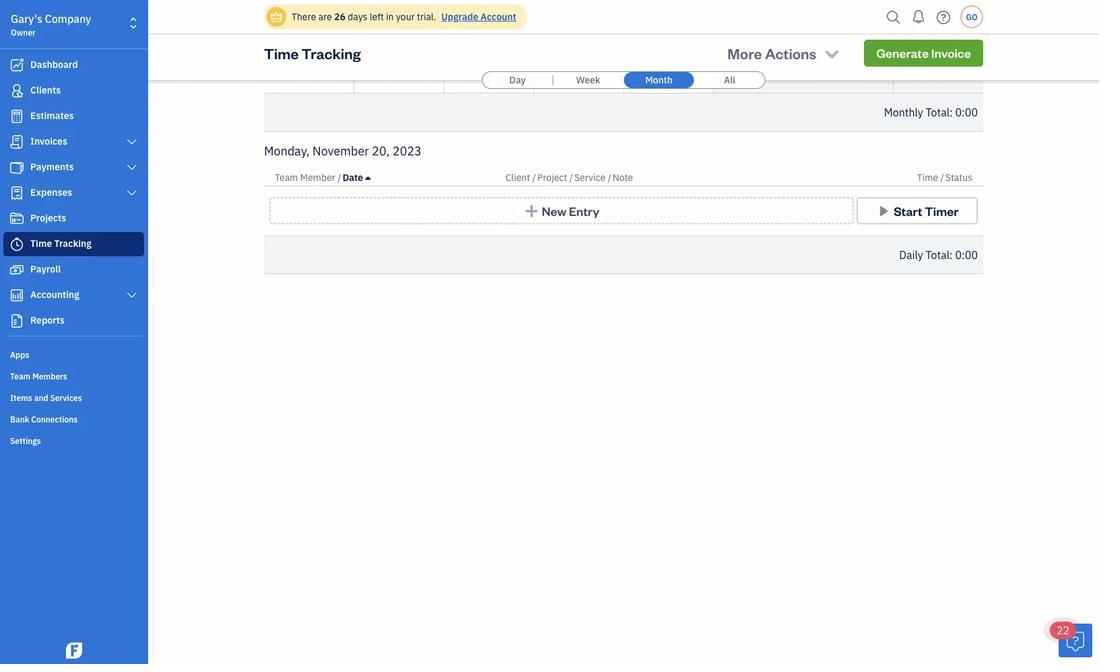 Task type: vqa. For each thing, say whether or not it's contained in the screenshot.
the / associated with Category
no



Task type: describe. For each thing, give the bounding box(es) containing it.
30
[[967, 38, 978, 51]]

1 / from the left
[[338, 171, 341, 184]]

-
[[961, 38, 964, 51]]

new entry
[[542, 203, 599, 219]]

clients
[[30, 84, 61, 96]]

items
[[10, 393, 32, 403]]

start timer
[[894, 203, 959, 219]]

payroll
[[30, 263, 61, 275]]

0:00 for daily total : 0:00
[[955, 248, 978, 262]]

actions
[[765, 43, 816, 63]]

invoice
[[931, 45, 971, 61]]

time tracking link
[[3, 232, 144, 257]]

day
[[509, 74, 526, 86]]

2 horizontal spatial time
[[917, 171, 938, 184]]

: for monthly total
[[950, 105, 953, 120]]

payment image
[[9, 161, 25, 174]]

monthly
[[884, 105, 923, 120]]

owner
[[11, 27, 36, 38]]

entry
[[569, 203, 599, 219]]

reports
[[30, 314, 65, 327]]

notifications image
[[908, 3, 929, 30]]

total for daily total
[[926, 248, 950, 262]]

status
[[945, 171, 972, 184]]

go to help image
[[933, 7, 954, 27]]

estimate image
[[9, 110, 25, 123]]

members
[[32, 371, 67, 382]]

service
[[574, 171, 605, 184]]

chevron large down image for expenses
[[126, 188, 138, 199]]

note
[[613, 171, 633, 184]]

plus image
[[524, 204, 539, 218]]

more actions
[[727, 43, 816, 63]]

more actions button
[[715, 37, 853, 69]]

22
[[1057, 624, 1070, 638]]

team member /
[[275, 171, 341, 184]]

0 vertical spatial tracking
[[302, 43, 361, 63]]

dashboard image
[[9, 59, 25, 72]]

bank
[[10, 414, 29, 425]]

chevron large down image for payments
[[126, 162, 138, 173]]

days
[[348, 10, 367, 23]]

chevrondown image
[[823, 44, 841, 63]]

payments
[[30, 161, 74, 173]]

money image
[[9, 263, 25, 277]]

report image
[[9, 314, 25, 328]]

chart image
[[9, 289, 25, 302]]

nov 26 - 30 —
[[928, 38, 978, 71]]

generate invoice button
[[864, 40, 983, 67]]

daily
[[899, 248, 923, 262]]

accounting
[[30, 289, 79, 301]]

1 — from the top
[[969, 0, 978, 14]]

22 button
[[1050, 622, 1092, 658]]

accounting link
[[3, 284, 144, 308]]

go
[[966, 11, 978, 22]]

0:00 for monthly total : 0:00
[[955, 105, 978, 120]]

27 button
[[354, 37, 443, 93]]

go button
[[960, 5, 983, 28]]

there
[[292, 10, 316, 23]]

items and services link
[[3, 387, 144, 407]]

month link
[[624, 72, 694, 88]]

tracking inside main 'element'
[[54, 237, 92, 250]]

resource center badge image
[[1059, 624, 1092, 658]]

bank connections
[[10, 414, 78, 425]]

client / project / service / note
[[506, 171, 633, 184]]

left
[[370, 10, 384, 23]]

5 / from the left
[[940, 171, 944, 184]]

time / status
[[917, 171, 972, 184]]

monthly total : 0:00
[[884, 105, 978, 120]]

monday, november 20, 2023
[[264, 143, 422, 159]]

connections
[[31, 414, 78, 425]]

2023
[[393, 143, 422, 159]]

estimates
[[30, 109, 74, 122]]

expenses link
[[3, 181, 144, 205]]

2 / from the left
[[532, 171, 536, 184]]

company
[[45, 12, 91, 26]]

nov
[[928, 38, 945, 51]]

gary's
[[11, 12, 42, 26]]

and
[[34, 393, 48, 403]]

caretup image
[[365, 172, 371, 183]]

expenses
[[30, 186, 72, 199]]

27
[[357, 38, 368, 51]]

1 horizontal spatial 26
[[334, 10, 346, 23]]

team members
[[10, 371, 67, 382]]

generate invoice
[[876, 45, 971, 61]]

your
[[396, 10, 415, 23]]

monday,
[[264, 143, 310, 159]]

timer image
[[9, 238, 25, 251]]

invoices
[[30, 135, 67, 147]]

client
[[506, 171, 530, 184]]



Task type: locate. For each thing, give the bounding box(es) containing it.
dashboard
[[30, 58, 78, 71]]

time
[[264, 43, 299, 63], [917, 171, 938, 184], [30, 237, 52, 250]]

— right go to help image
[[969, 0, 978, 14]]

/ left service
[[569, 171, 573, 184]]

november
[[312, 143, 369, 159]]

search image
[[883, 7, 904, 27]]

projects
[[30, 212, 66, 224]]

project image
[[9, 212, 25, 226]]

time tracking
[[264, 43, 361, 63], [30, 237, 92, 250]]

account
[[481, 10, 516, 23]]

reports link
[[3, 309, 144, 333]]

team for team members
[[10, 371, 30, 382]]

time tracking down there
[[264, 43, 361, 63]]

all
[[724, 74, 735, 86]]

chevron large down image for invoices
[[126, 137, 138, 147]]

payments link
[[3, 156, 144, 180]]

0 horizontal spatial team
[[10, 371, 30, 382]]

week
[[576, 74, 600, 86]]

payroll link
[[3, 258, 144, 282]]

upgrade account link
[[439, 10, 516, 23]]

0 vertical spatial —
[[969, 0, 978, 14]]

projects link
[[3, 207, 144, 231]]

26 down crown icon
[[267, 38, 278, 51]]

all link
[[695, 72, 765, 88]]

are
[[318, 10, 332, 23]]

1 horizontal spatial tracking
[[302, 43, 361, 63]]

1 vertical spatial tracking
[[54, 237, 92, 250]]

— inside nov 26 - 30 —
[[969, 57, 978, 71]]

total right daily
[[926, 248, 950, 262]]

: right daily
[[950, 248, 953, 262]]

0 vertical spatial total
[[926, 105, 950, 120]]

3 chevron large down image from the top
[[126, 188, 138, 199]]

total
[[926, 105, 950, 120], [926, 248, 950, 262]]

bank connections link
[[3, 409, 144, 429]]

date link
[[343, 171, 371, 184]]

2 : from the top
[[950, 248, 953, 262]]

2 — from the top
[[969, 57, 978, 71]]

services
[[50, 393, 82, 403]]

1 vertical spatial total
[[926, 248, 950, 262]]

there are 26 days left in your trial. upgrade account
[[292, 10, 516, 23]]

estimates link
[[3, 104, 144, 129]]

1 vertical spatial team
[[10, 371, 30, 382]]

1 chevron large down image from the top
[[126, 137, 138, 147]]

0 horizontal spatial time tracking
[[30, 237, 92, 250]]

chevron large down image up payments link
[[126, 137, 138, 147]]

tracking down projects link
[[54, 237, 92, 250]]

0 vertical spatial team
[[275, 171, 298, 184]]

time link
[[917, 171, 940, 184]]

1 vertical spatial —
[[969, 57, 978, 71]]

crown image
[[269, 10, 284, 24]]

0:00 down timer
[[955, 248, 978, 262]]

settings
[[10, 436, 41, 446]]

0:00 down nov 26 - 30 — on the top
[[955, 105, 978, 120]]

total right monthly
[[926, 105, 950, 120]]

invoices link
[[3, 130, 144, 154]]

member
[[300, 171, 335, 184]]

0 vertical spatial 0:00
[[955, 105, 978, 120]]

generate
[[876, 45, 929, 61]]

26 inside 26 button
[[267, 38, 278, 51]]

chevron large down image inside invoices link
[[126, 137, 138, 147]]

/ right client
[[532, 171, 536, 184]]

service link
[[574, 171, 608, 184]]

26 left - at the right top
[[947, 38, 958, 51]]

apps
[[10, 350, 29, 360]]

/ left status link at top
[[940, 171, 944, 184]]

1 horizontal spatial time
[[264, 43, 299, 63]]

2 chevron large down image from the top
[[126, 162, 138, 173]]

26 right are
[[334, 10, 346, 23]]

1 horizontal spatial time tracking
[[264, 43, 361, 63]]

note link
[[613, 171, 633, 184]]

more
[[727, 43, 762, 63]]

26 inside nov 26 - 30 —
[[947, 38, 958, 51]]

2 horizontal spatial 26
[[947, 38, 958, 51]]

new entry button
[[269, 197, 854, 225]]

1 vertical spatial time tracking
[[30, 237, 92, 250]]

freshbooks image
[[63, 643, 85, 659]]

1 horizontal spatial team
[[275, 171, 298, 184]]

team
[[275, 171, 298, 184], [10, 371, 30, 382]]

new
[[542, 203, 566, 219]]

expense image
[[9, 187, 25, 200]]

— down the 30
[[969, 57, 978, 71]]

apps link
[[3, 344, 144, 364]]

4 chevron large down image from the top
[[126, 290, 138, 301]]

total for monthly total
[[926, 105, 950, 120]]

time inside main 'element'
[[30, 237, 52, 250]]

time right timer image
[[30, 237, 52, 250]]

tracking
[[302, 43, 361, 63], [54, 237, 92, 250]]

/ left note
[[608, 171, 611, 184]]

time down crown icon
[[264, 43, 299, 63]]

start
[[894, 203, 922, 219]]

3 / from the left
[[569, 171, 573, 184]]

0 horizontal spatial tracking
[[54, 237, 92, 250]]

1 vertical spatial :
[[950, 248, 953, 262]]

dashboard link
[[3, 53, 144, 77]]

daily total : 0:00
[[899, 248, 978, 262]]

date
[[343, 171, 363, 184]]

status link
[[945, 171, 972, 184]]

team inside main 'element'
[[10, 371, 30, 382]]

: right monthly
[[950, 105, 953, 120]]

gary's company owner
[[11, 12, 91, 38]]

20,
[[372, 143, 390, 159]]

team members link
[[3, 366, 144, 386]]

/ left date on the top
[[338, 171, 341, 184]]

start timer button
[[857, 197, 978, 225]]

team down monday,
[[275, 171, 298, 184]]

team for team member /
[[275, 171, 298, 184]]

1 0:00 from the top
[[955, 105, 978, 120]]

0 vertical spatial :
[[950, 105, 953, 120]]

1 vertical spatial 0:00
[[955, 248, 978, 262]]

invoice image
[[9, 135, 25, 149]]

1 : from the top
[[950, 105, 953, 120]]

week link
[[553, 72, 623, 88]]

timer
[[925, 203, 959, 219]]

client image
[[9, 84, 25, 98]]

settings link
[[3, 430, 144, 451]]

chevron large down image down payroll link
[[126, 290, 138, 301]]

chevron large down image
[[126, 137, 138, 147], [126, 162, 138, 173], [126, 188, 138, 199], [126, 290, 138, 301]]

4 / from the left
[[608, 171, 611, 184]]

: for daily total
[[950, 248, 953, 262]]

clients link
[[3, 79, 144, 103]]

time tracking down projects link
[[30, 237, 92, 250]]

month
[[645, 74, 673, 86]]

—
[[969, 0, 978, 14], [969, 57, 978, 71]]

2 0:00 from the top
[[955, 248, 978, 262]]

0 horizontal spatial time
[[30, 237, 52, 250]]

time left status link at top
[[917, 171, 938, 184]]

tracking down are
[[302, 43, 361, 63]]

/
[[338, 171, 341, 184], [532, 171, 536, 184], [569, 171, 573, 184], [608, 171, 611, 184], [940, 171, 944, 184]]

chevron large down image inside payments link
[[126, 162, 138, 173]]

project
[[537, 171, 567, 184]]

2 total from the top
[[926, 248, 950, 262]]

project link
[[537, 171, 569, 184]]

upgrade
[[441, 10, 478, 23]]

1 vertical spatial time
[[917, 171, 938, 184]]

chevron large down image up projects link
[[126, 188, 138, 199]]

time tracking inside main 'element'
[[30, 237, 92, 250]]

1 total from the top
[[926, 105, 950, 120]]

:
[[950, 105, 953, 120], [950, 248, 953, 262]]

0 vertical spatial time tracking
[[264, 43, 361, 63]]

main element
[[0, 0, 182, 665]]

26 button
[[264, 37, 354, 93]]

team down "apps"
[[10, 371, 30, 382]]

play image
[[876, 204, 891, 218]]

0 vertical spatial time
[[264, 43, 299, 63]]

2 vertical spatial time
[[30, 237, 52, 250]]

trial.
[[417, 10, 436, 23]]

26
[[334, 10, 346, 23], [267, 38, 278, 51], [947, 38, 958, 51]]

chevron large down image up expenses link
[[126, 162, 138, 173]]

in
[[386, 10, 394, 23]]

chevron large down image for accounting
[[126, 290, 138, 301]]

0 horizontal spatial 26
[[267, 38, 278, 51]]

day link
[[483, 72, 553, 88]]

0:00
[[955, 105, 978, 120], [955, 248, 978, 262]]



